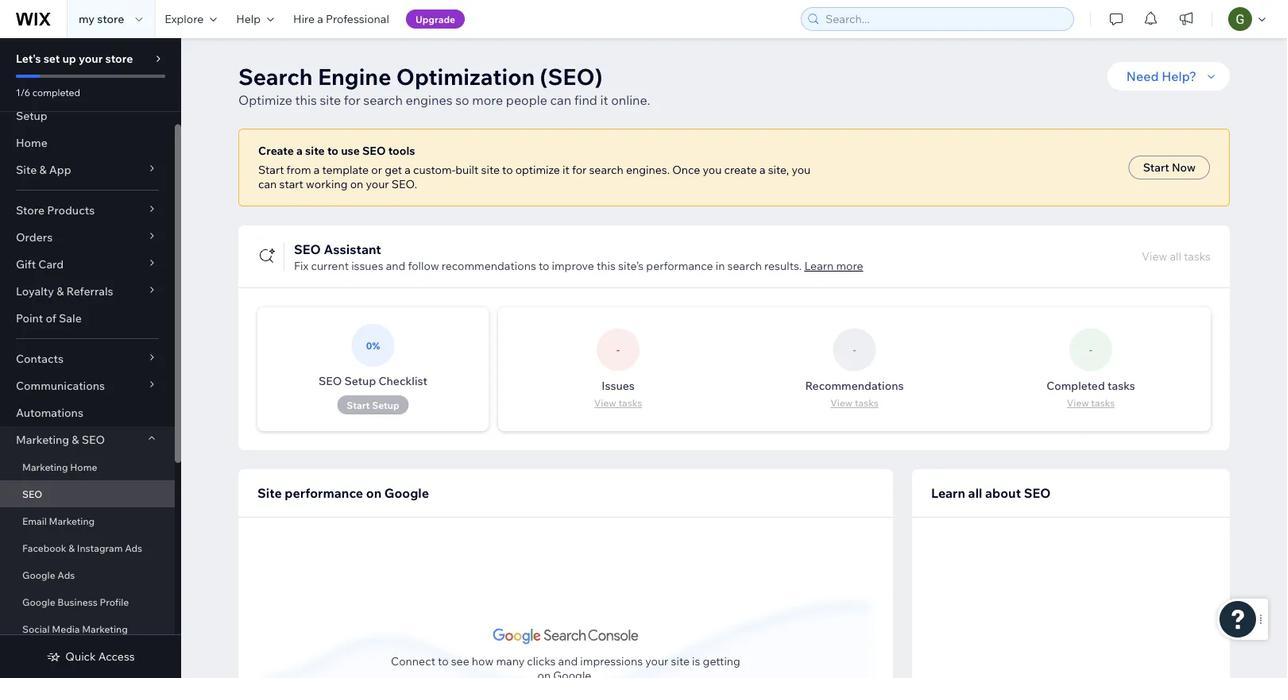 Task type: locate. For each thing, give the bounding box(es) containing it.
tasks
[[1108, 379, 1136, 393]]

1 vertical spatial on
[[366, 486, 382, 502]]

1 vertical spatial ads
[[57, 570, 75, 582]]

0 vertical spatial this
[[295, 92, 317, 108]]

from
[[287, 163, 311, 177]]

1 vertical spatial google
[[22, 570, 55, 582]]

gift card button
[[0, 251, 175, 278]]

0 horizontal spatial it
[[563, 163, 570, 177]]

& down the automations "link"
[[72, 433, 79, 447]]

a inside hire a professional link
[[317, 12, 324, 26]]

learn left 'all'
[[932, 486, 966, 502]]

learn all about seo
[[932, 486, 1051, 502]]

a up working on the top
[[314, 163, 320, 177]]

to left use
[[327, 144, 339, 158]]

site & app
[[16, 163, 71, 177]]

seo up fix
[[294, 242, 321, 258]]

in
[[716, 259, 725, 273]]

online.
[[611, 92, 651, 108]]

clicks
[[527, 655, 556, 668]]

products
[[47, 204, 95, 217]]

and up google.
[[559, 655, 578, 668]]

1 vertical spatial this
[[597, 259, 616, 273]]

- up completed tasks
[[1090, 344, 1093, 356]]

a right 'hire'
[[317, 12, 324, 26]]

seo inside create a site to use seo tools start from a template or get a custom-built site to optimize it for search engines. once you create a site, you can start working on your seo.
[[362, 144, 386, 158]]

automations link
[[0, 400, 175, 427]]

1 vertical spatial learn
[[932, 486, 966, 502]]

site down 'engine'
[[320, 92, 341, 108]]

recommendations
[[442, 259, 536, 273]]

gift card
[[16, 258, 64, 272]]

0 vertical spatial site
[[16, 163, 37, 177]]

issues
[[352, 259, 384, 273]]

0 horizontal spatial your
[[79, 52, 103, 66]]

instagram
[[77, 543, 123, 555]]

0 vertical spatial setup
[[16, 109, 47, 123]]

1 horizontal spatial ads
[[125, 543, 142, 555]]

and left follow
[[386, 259, 406, 273]]

this inside search engine optimization (seo) optimize this site for search engines so more people can find it online.
[[295, 92, 317, 108]]

can
[[551, 92, 572, 108], [258, 177, 277, 191]]

site for site & app
[[16, 163, 37, 177]]

0 vertical spatial search
[[364, 92, 403, 108]]

2 horizontal spatial on
[[538, 669, 551, 679]]

facebook
[[22, 543, 66, 555]]

your down or
[[366, 177, 389, 191]]

& inside marketing & seo popup button
[[72, 433, 79, 447]]

home up site & app
[[16, 136, 48, 150]]

0 horizontal spatial more
[[472, 92, 503, 108]]

your right up
[[79, 52, 103, 66]]

-
[[617, 344, 620, 356], [854, 344, 857, 356], [1090, 344, 1093, 356]]

this inside seo assistant fix current issues and follow recommendations to improve this site's performance in search results. learn more
[[597, 259, 616, 273]]

0 horizontal spatial start
[[258, 163, 284, 177]]

2 - from the left
[[854, 344, 857, 356]]

hire a professional
[[293, 12, 389, 26]]

create a site to use seo tools start from a template or get a custom-built site to optimize it for search engines. once you create a site, you can start working on your seo.
[[258, 144, 811, 191]]

up
[[62, 52, 76, 66]]

0 vertical spatial it
[[601, 92, 609, 108]]

getting
[[703, 655, 741, 668]]

seo down the automations "link"
[[82, 433, 105, 447]]

you right the once
[[703, 163, 722, 177]]

store right my
[[97, 12, 124, 26]]

sale
[[59, 312, 82, 326]]

0 horizontal spatial site
[[16, 163, 37, 177]]

1 vertical spatial can
[[258, 177, 277, 191]]

site
[[320, 92, 341, 108], [305, 144, 325, 158], [481, 163, 500, 177], [671, 655, 690, 668]]

learn right results.
[[805, 259, 834, 273]]

on inside connect to see how many clicks and impressions your site is getting on google.
[[538, 669, 551, 679]]

0 horizontal spatial you
[[703, 163, 722, 177]]

0 horizontal spatial can
[[258, 177, 277, 191]]

more right results.
[[837, 259, 864, 273]]

0 vertical spatial for
[[344, 92, 361, 108]]

1 horizontal spatial can
[[551, 92, 572, 108]]

& inside facebook & instagram ads link
[[69, 543, 75, 555]]

0 vertical spatial google
[[385, 486, 429, 502]]

& right 'loyalty'
[[57, 285, 64, 299]]

0 horizontal spatial home
[[16, 136, 48, 150]]

site
[[16, 163, 37, 177], [258, 486, 282, 502]]

2 horizontal spatial your
[[646, 655, 669, 668]]

1 vertical spatial it
[[563, 163, 570, 177]]

seo up or
[[362, 144, 386, 158]]

access
[[98, 650, 135, 664]]

1 vertical spatial and
[[559, 655, 578, 668]]

& inside the loyalty & referrals dropdown button
[[57, 285, 64, 299]]

3 - from the left
[[1090, 344, 1093, 356]]

2 you from the left
[[792, 163, 811, 177]]

setup down 0%
[[345, 374, 376, 388]]

search inside search engine optimization (seo) optimize this site for search engines so more people can find it online.
[[364, 92, 403, 108]]

1 horizontal spatial setup
[[345, 374, 376, 388]]

can left start
[[258, 177, 277, 191]]

ads
[[125, 543, 142, 555], [57, 570, 75, 582]]

1 horizontal spatial start
[[1144, 161, 1170, 175]]

ads right instagram
[[125, 543, 142, 555]]

search down 'engine'
[[364, 92, 403, 108]]

ads up google business profile
[[57, 570, 75, 582]]

search right "in"
[[728, 259, 762, 273]]

1 vertical spatial for
[[572, 163, 587, 177]]

for down 'engine'
[[344, 92, 361, 108]]

google business profile
[[22, 597, 129, 609]]

recommendations
[[806, 379, 904, 393]]

site inside heading
[[258, 486, 282, 502]]

2 horizontal spatial search
[[728, 259, 762, 273]]

your left is
[[646, 655, 669, 668]]

sidebar element
[[0, 38, 181, 679]]

0 vertical spatial and
[[386, 259, 406, 273]]

site inside connect to see how many clicks and impressions your site is getting on google.
[[671, 655, 690, 668]]

1 - from the left
[[617, 344, 620, 356]]

marketing down automations
[[16, 433, 69, 447]]

contacts
[[16, 352, 64, 366]]

setup down 1/6
[[16, 109, 47, 123]]

checklist
[[379, 374, 428, 388]]

0 horizontal spatial ads
[[57, 570, 75, 582]]

seo inside popup button
[[82, 433, 105, 447]]

a left site,
[[760, 163, 766, 177]]

- up 'issues'
[[617, 344, 620, 356]]

can inside search engine optimization (seo) optimize this site for search engines so more people can find it online.
[[551, 92, 572, 108]]

home down marketing & seo popup button
[[70, 462, 97, 473]]

this down search
[[295, 92, 317, 108]]

0 horizontal spatial on
[[350, 177, 364, 191]]

performance
[[647, 259, 714, 273], [285, 486, 363, 502]]

1 horizontal spatial performance
[[647, 259, 714, 273]]

0 horizontal spatial -
[[617, 344, 620, 356]]

1 horizontal spatial on
[[366, 486, 382, 502]]

1 horizontal spatial more
[[837, 259, 864, 273]]

& inside site & app popup button
[[39, 163, 47, 177]]

learn inside seo assistant fix current issues and follow recommendations to improve this site's performance in search results. learn more
[[805, 259, 834, 273]]

find
[[575, 92, 598, 108]]

2 vertical spatial on
[[538, 669, 551, 679]]

people
[[506, 92, 548, 108]]

0 vertical spatial your
[[79, 52, 103, 66]]

0 horizontal spatial and
[[386, 259, 406, 273]]

1 vertical spatial setup
[[345, 374, 376, 388]]

search inside seo assistant fix current issues and follow recommendations to improve this site's performance in search results. learn more
[[728, 259, 762, 273]]

1 you from the left
[[703, 163, 722, 177]]

setup
[[16, 109, 47, 123], [345, 374, 376, 388]]

0 horizontal spatial this
[[295, 92, 317, 108]]

optimize
[[239, 92, 292, 108]]

1 horizontal spatial you
[[792, 163, 811, 177]]

1 horizontal spatial it
[[601, 92, 609, 108]]

store down my store
[[105, 52, 133, 66]]

0 vertical spatial ads
[[125, 543, 142, 555]]

0 horizontal spatial for
[[344, 92, 361, 108]]

completed
[[32, 86, 80, 98]]

seo assistant fix current issues and follow recommendations to improve this site's performance in search results. learn more
[[294, 242, 864, 273]]

1 horizontal spatial your
[[366, 177, 389, 191]]

for right optimize
[[572, 163, 587, 177]]

more inside seo assistant fix current issues and follow recommendations to improve this site's performance in search results. learn more
[[837, 259, 864, 273]]

site,
[[769, 163, 790, 177]]

store inside 'sidebar' 'element'
[[105, 52, 133, 66]]

0 vertical spatial learn
[[805, 259, 834, 273]]

1 horizontal spatial for
[[572, 163, 587, 177]]

site for site performance on google
[[258, 486, 282, 502]]

0 vertical spatial performance
[[647, 259, 714, 273]]

you right site,
[[792, 163, 811, 177]]

1 horizontal spatial -
[[854, 344, 857, 356]]

1 horizontal spatial search
[[590, 163, 624, 177]]

my
[[79, 12, 95, 26]]

seo right about at the bottom right of the page
[[1025, 486, 1051, 502]]

marketing & seo button
[[0, 427, 175, 454]]

learn all about seo heading
[[932, 484, 1051, 503]]

& left app
[[39, 163, 47, 177]]

1 vertical spatial performance
[[285, 486, 363, 502]]

referrals
[[66, 285, 113, 299]]

this left site's
[[597, 259, 616, 273]]

engine
[[318, 62, 392, 90]]

marketing & seo
[[16, 433, 105, 447]]

facebook & instagram ads link
[[0, 535, 175, 562]]

need help? button
[[1108, 62, 1231, 91]]

2 horizontal spatial -
[[1090, 344, 1093, 356]]

performance inside heading
[[285, 486, 363, 502]]

& for site
[[39, 163, 47, 177]]

- up recommendations
[[854, 344, 857, 356]]

2 vertical spatial search
[[728, 259, 762, 273]]

1 vertical spatial store
[[105, 52, 133, 66]]

start down create
[[258, 163, 284, 177]]

0 vertical spatial home
[[16, 136, 48, 150]]

it right optimize
[[563, 163, 570, 177]]

for
[[344, 92, 361, 108], [572, 163, 587, 177]]

gift
[[16, 258, 36, 272]]

site right built
[[481, 163, 500, 177]]

1 vertical spatial more
[[837, 259, 864, 273]]

follow
[[408, 259, 439, 273]]

it
[[601, 92, 609, 108], [563, 163, 570, 177]]

on inside heading
[[366, 486, 382, 502]]

point of sale
[[16, 312, 82, 326]]

0 vertical spatial more
[[472, 92, 503, 108]]

to
[[327, 144, 339, 158], [503, 163, 513, 177], [539, 259, 550, 273], [438, 655, 449, 668]]

results.
[[765, 259, 802, 273]]

it right the find
[[601, 92, 609, 108]]

see
[[451, 655, 470, 668]]

home
[[16, 136, 48, 150], [70, 462, 97, 473]]

all
[[969, 486, 983, 502]]

0 horizontal spatial performance
[[285, 486, 363, 502]]

0%
[[366, 340, 380, 352]]

learn
[[805, 259, 834, 273], [932, 486, 966, 502]]

loyalty
[[16, 285, 54, 299]]

site & app button
[[0, 157, 175, 184]]

google
[[385, 486, 429, 502], [22, 570, 55, 582], [22, 597, 55, 609]]

- for recommendations
[[854, 344, 857, 356]]

marketing inside popup button
[[16, 433, 69, 447]]

communications
[[16, 379, 105, 393]]

1 horizontal spatial this
[[597, 259, 616, 273]]

more inside search engine optimization (seo) optimize this site for search engines so more people can find it online.
[[472, 92, 503, 108]]

0 vertical spatial can
[[551, 92, 572, 108]]

search left engines.
[[590, 163, 624, 177]]

to left improve
[[539, 259, 550, 273]]

your inside create a site to use seo tools start from a template or get a custom-built site to optimize it for search engines. once you create a site, you can start working on your seo.
[[366, 177, 389, 191]]

explore
[[165, 12, 204, 26]]

marketing
[[16, 433, 69, 447], [22, 462, 68, 473], [49, 516, 95, 528], [82, 624, 128, 636]]

email marketing
[[22, 516, 95, 528]]

2 vertical spatial your
[[646, 655, 669, 668]]

on
[[350, 177, 364, 191], [366, 486, 382, 502], [538, 669, 551, 679]]

your inside 'sidebar' 'element'
[[79, 52, 103, 66]]

0 horizontal spatial search
[[364, 92, 403, 108]]

0 vertical spatial on
[[350, 177, 364, 191]]

start left the now
[[1144, 161, 1170, 175]]

1 vertical spatial your
[[366, 177, 389, 191]]

my store
[[79, 12, 124, 26]]

site left is
[[671, 655, 690, 668]]

site inside popup button
[[16, 163, 37, 177]]

1 horizontal spatial home
[[70, 462, 97, 473]]

or
[[372, 163, 382, 177]]

search inside create a site to use seo tools start from a template or get a custom-built site to optimize it for search engines. once you create a site, you can start working on your seo.
[[590, 163, 624, 177]]

create
[[258, 144, 294, 158]]

built
[[456, 163, 479, 177]]

hire a professional link
[[284, 0, 399, 38]]

0 horizontal spatial learn
[[805, 259, 834, 273]]

to left see
[[438, 655, 449, 668]]

can left the find
[[551, 92, 572, 108]]

start now
[[1144, 161, 1197, 175]]

more right so
[[472, 92, 503, 108]]

1 horizontal spatial site
[[258, 486, 282, 502]]

1 horizontal spatial learn
[[932, 486, 966, 502]]

0 horizontal spatial setup
[[16, 109, 47, 123]]

let's set up your store
[[16, 52, 133, 66]]

2 vertical spatial google
[[22, 597, 55, 609]]

is
[[693, 655, 701, 668]]

& right "facebook"
[[69, 543, 75, 555]]

1 vertical spatial search
[[590, 163, 624, 177]]

once
[[673, 163, 701, 177]]

let's
[[16, 52, 41, 66]]

1 horizontal spatial and
[[559, 655, 578, 668]]

1 vertical spatial site
[[258, 486, 282, 502]]



Task type: vqa. For each thing, say whether or not it's contained in the screenshot.
the top 'Site'
yes



Task type: describe. For each thing, give the bounding box(es) containing it.
profile
[[100, 597, 129, 609]]

to inside connect to see how many clicks and impressions your site is getting on google.
[[438, 655, 449, 668]]

google inside heading
[[385, 486, 429, 502]]

it inside create a site to use seo tools start from a template or get a custom-built site to optimize it for search engines. once you create a site, you can start working on your seo.
[[563, 163, 570, 177]]

performance inside seo assistant fix current issues and follow recommendations to improve this site's performance in search results. learn more
[[647, 259, 714, 273]]

it inside search engine optimization (seo) optimize this site for search engines so more people can find it online.
[[601, 92, 609, 108]]

improve
[[552, 259, 595, 273]]

to left optimize
[[503, 163, 513, 177]]

loyalty & referrals
[[16, 285, 113, 299]]

current
[[311, 259, 349, 273]]

engines
[[406, 92, 453, 108]]

(seo)
[[540, 62, 603, 90]]

seo up email
[[22, 489, 42, 500]]

create
[[725, 163, 758, 177]]

for inside create a site to use seo tools start from a template or get a custom-built site to optimize it for search engines. once you create a site, you can start working on your seo.
[[572, 163, 587, 177]]

start now button
[[1130, 156, 1211, 180]]

your inside connect to see how many clicks and impressions your site is getting on google.
[[646, 655, 669, 668]]

seo left checklist
[[319, 374, 342, 388]]

marketing up facebook & instagram ads
[[49, 516, 95, 528]]

of
[[46, 312, 56, 326]]

- for issues
[[617, 344, 620, 356]]

site up from
[[305, 144, 325, 158]]

google business profile link
[[0, 589, 175, 616]]

& for facebook
[[69, 543, 75, 555]]

0 vertical spatial store
[[97, 12, 124, 26]]

setup inside setup link
[[16, 109, 47, 123]]

how
[[472, 655, 494, 668]]

impressions
[[581, 655, 643, 668]]

assistant
[[324, 242, 381, 258]]

learn inside heading
[[932, 486, 966, 502]]

template
[[322, 163, 369, 177]]

quick access button
[[46, 650, 135, 665]]

to inside seo assistant fix current issues and follow recommendations to improve this site's performance in search results. learn more
[[539, 259, 550, 273]]

1/6
[[16, 86, 30, 98]]

working
[[306, 177, 348, 191]]

1/6 completed
[[16, 86, 80, 98]]

communications button
[[0, 373, 175, 400]]

loyalty & referrals button
[[0, 278, 175, 305]]

upgrade button
[[406, 10, 465, 29]]

marketing up quick access
[[82, 624, 128, 636]]

on inside create a site to use seo tools start from a template or get a custom-built site to optimize it for search engines. once you create a site, you can start working on your seo.
[[350, 177, 364, 191]]

google.
[[554, 669, 594, 679]]

business
[[57, 597, 98, 609]]

google ads link
[[0, 562, 175, 589]]

google for google business profile
[[22, 597, 55, 609]]

social media marketing
[[22, 624, 128, 636]]

card
[[38, 258, 64, 272]]

seo setup checklist
[[319, 374, 428, 388]]

professional
[[326, 12, 389, 26]]

hire
[[293, 12, 315, 26]]

and inside seo assistant fix current issues and follow recommendations to improve this site's performance in search results. learn more
[[386, 259, 406, 273]]

optimization
[[397, 62, 535, 90]]

site inside search engine optimization (seo) optimize this site for search engines so more people can find it online.
[[320, 92, 341, 108]]

orders button
[[0, 224, 175, 251]]

point of sale link
[[0, 305, 175, 332]]

seo inside seo assistant fix current issues and follow recommendations to improve this site's performance in search results. learn more
[[294, 242, 321, 258]]

email marketing link
[[0, 508, 175, 535]]

automations
[[16, 406, 83, 420]]

store
[[16, 204, 45, 217]]

search engine optimization (seo) optimize this site for search engines so more people can find it online.
[[239, 62, 651, 108]]

site's
[[619, 259, 644, 273]]

upgrade
[[416, 13, 456, 25]]

facebook & instagram ads
[[22, 543, 142, 555]]

help button
[[227, 0, 284, 38]]

setup link
[[0, 103, 175, 130]]

learn more link
[[805, 259, 864, 273]]

seo inside heading
[[1025, 486, 1051, 502]]

home link
[[0, 130, 175, 157]]

quick access
[[65, 650, 135, 664]]

and inside connect to see how many clicks and impressions your site is getting on google.
[[559, 655, 578, 668]]

contacts button
[[0, 346, 175, 373]]

1 vertical spatial home
[[70, 462, 97, 473]]

Search... field
[[821, 8, 1069, 30]]

completed
[[1047, 379, 1106, 393]]

get
[[385, 163, 402, 177]]

site performance on google heading
[[258, 484, 429, 503]]

site performance on google
[[258, 486, 429, 502]]

seo link
[[0, 481, 175, 508]]

connect to see how many clicks and impressions your site is getting on google.
[[391, 655, 741, 679]]

start inside create a site to use seo tools start from a template or get a custom-built site to optimize it for search engines. once you create a site, you can start working on your seo.
[[258, 163, 284, 177]]

for inside search engine optimization (seo) optimize this site for search engines so more people can find it online.
[[344, 92, 361, 108]]

marketing down marketing & seo on the left of the page
[[22, 462, 68, 473]]

google ads
[[22, 570, 75, 582]]

connect
[[391, 655, 436, 668]]

start inside button
[[1144, 161, 1170, 175]]

& for loyalty
[[57, 285, 64, 299]]

a up from
[[297, 144, 303, 158]]

social
[[22, 624, 50, 636]]

fix
[[294, 259, 309, 273]]

marketing home
[[22, 462, 97, 473]]

- for completed tasks
[[1090, 344, 1093, 356]]

marketing home link
[[0, 454, 175, 481]]

help
[[236, 12, 261, 26]]

about
[[986, 486, 1022, 502]]

start
[[279, 177, 304, 191]]

so
[[456, 92, 470, 108]]

& for marketing
[[72, 433, 79, 447]]

google for google ads
[[22, 570, 55, 582]]

social media marketing link
[[0, 616, 175, 643]]

engines.
[[626, 163, 670, 177]]

seo.
[[392, 177, 418, 191]]

completed tasks
[[1047, 379, 1136, 393]]

a right get
[[405, 163, 411, 177]]

need
[[1127, 68, 1160, 84]]

quick
[[65, 650, 96, 664]]

store products
[[16, 204, 95, 217]]

media
[[52, 624, 80, 636]]

help?
[[1163, 68, 1197, 84]]

can inside create a site to use seo tools start from a template or get a custom-built site to optimize it for search engines. once you create a site, you can start working on your seo.
[[258, 177, 277, 191]]



